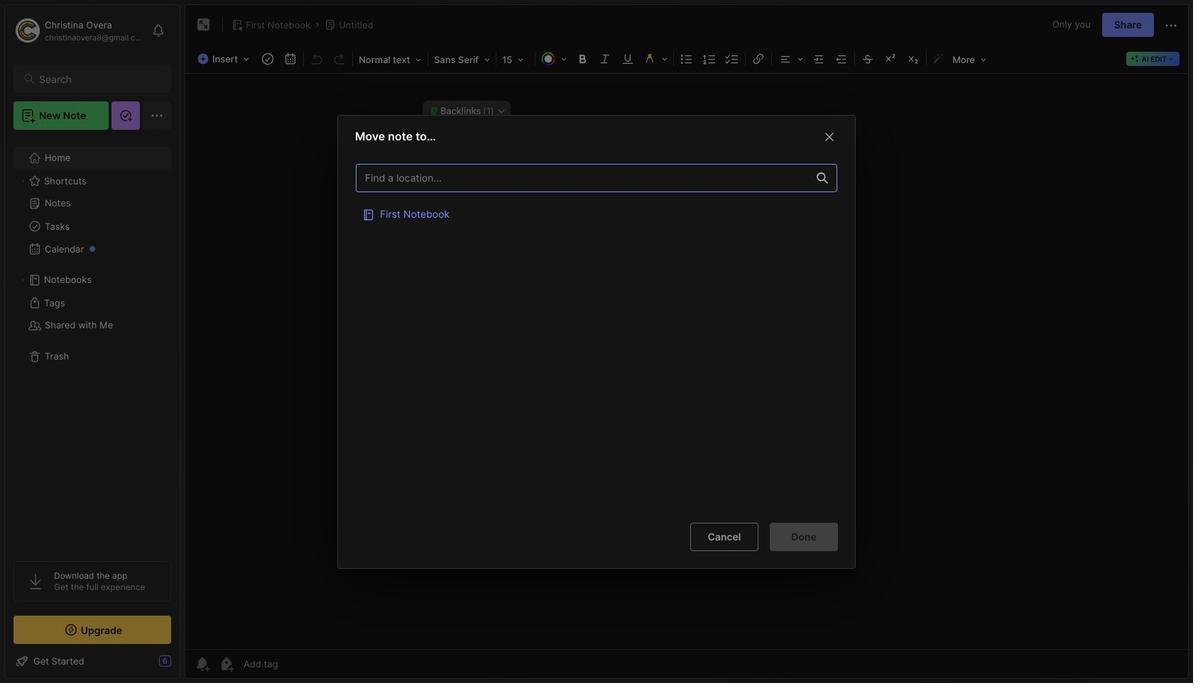 Task type: vqa. For each thing, say whether or not it's contained in the screenshot.
GROUP containing Add your first shortcut
no



Task type: locate. For each thing, give the bounding box(es) containing it.
subscript image
[[903, 49, 923, 69]]

heading level image
[[354, 50, 426, 68]]

expand notebooks image
[[18, 276, 27, 285]]

insert image
[[194, 50, 256, 68]]

Note Editor text field
[[185, 73, 1188, 650]]

more image
[[948, 50, 991, 68]]

cell
[[356, 199, 837, 227]]

add tag image
[[218, 656, 235, 673]]

None search field
[[39, 70, 158, 87]]

numbered list image
[[700, 49, 720, 69]]

insert link image
[[749, 49, 769, 69]]

tree
[[5, 138, 180, 549]]

bold image
[[573, 49, 592, 69]]

highlight image
[[639, 49, 672, 69]]

checklist image
[[722, 49, 742, 69]]

Find a location… text field
[[357, 166, 808, 189]]

outdent image
[[832, 49, 852, 69]]

note window element
[[185, 4, 1189, 680]]

task image
[[258, 49, 278, 69]]



Task type: describe. For each thing, give the bounding box(es) containing it.
Search text field
[[39, 72, 158, 86]]

italic image
[[595, 49, 615, 69]]

add a reminder image
[[194, 656, 211, 673]]

expand note image
[[195, 16, 212, 33]]

indent image
[[809, 49, 829, 69]]

font color image
[[537, 49, 571, 69]]

Find a location field
[[349, 156, 844, 511]]

alignment image
[[774, 49, 808, 69]]

strikethrough image
[[858, 49, 878, 69]]

cell inside find a location "field"
[[356, 199, 837, 227]]

close image
[[821, 128, 838, 145]]

underline image
[[618, 49, 638, 69]]

main element
[[0, 0, 185, 684]]

superscript image
[[881, 49, 901, 69]]

font size image
[[498, 50, 533, 68]]

tree inside main 'element'
[[5, 138, 180, 549]]

bulleted list image
[[677, 49, 697, 69]]

none search field inside main 'element'
[[39, 70, 158, 87]]

calendar event image
[[281, 49, 301, 69]]

font family image
[[430, 50, 494, 68]]



